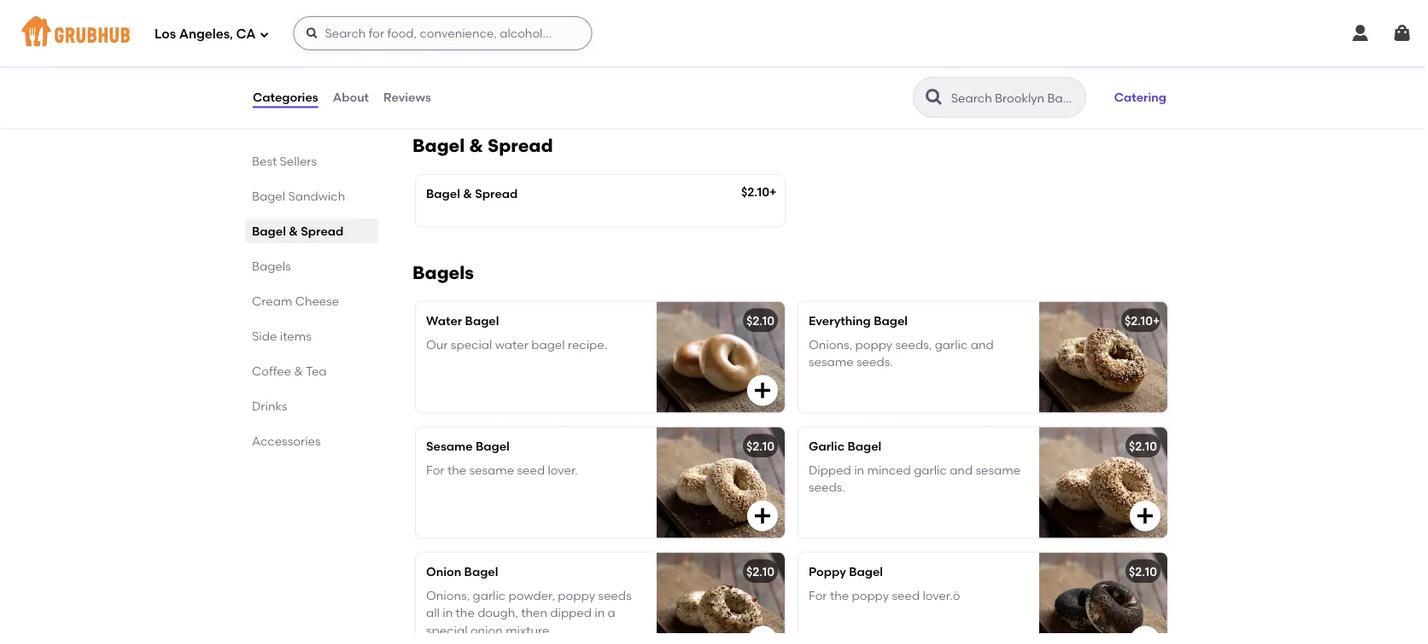 Task type: describe. For each thing, give the bounding box(es) containing it.
0 vertical spatial special
[[451, 338, 492, 352]]

sunny
[[509, 41, 545, 56]]

spread inside bagel & spread tab
[[301, 224, 344, 238]]

we
[[532, 59, 551, 73]]

side items tab
[[252, 327, 371, 345]]

about button
[[332, 67, 370, 128]]

smashed
[[961, 24, 1014, 38]]

dipped
[[550, 606, 592, 620]]

garlic bagel
[[809, 439, 882, 453]]

1 vertical spatial spread
[[475, 187, 518, 201]]

los angeles, ca
[[155, 27, 256, 42]]

reviews button
[[383, 67, 432, 128]]

bagel & spread inside tab
[[252, 224, 344, 238]]

seeds. for dipped
[[809, 480, 845, 495]]

tomatoes,
[[901, 41, 960, 56]]

on
[[500, 76, 515, 90]]

about
[[333, 90, 369, 104]]

ca
[[236, 27, 256, 42]]

for the poppy seed lover.ö
[[809, 589, 960, 603]]

egg
[[484, 41, 506, 56]]

be
[[441, 76, 456, 90]]

categories button
[[252, 67, 319, 128]]

garlic for minced
[[914, 463, 947, 478]]

egg.
[[864, 59, 890, 73]]

and for dipped in minced garlic and sesame seeds.
[[950, 463, 973, 478]]

served
[[459, 76, 497, 90]]

dough,
[[477, 606, 518, 620]]

side
[[252, 329, 277, 343]]

1 horizontal spatial +
[[1153, 313, 1160, 328]]

1 vertical spatial bagel & spread
[[426, 187, 518, 201]]

topped
[[1065, 41, 1107, 56]]

bagel sandwich - pastrami image
[[657, 0, 785, 99]]

$2.10 for onions, garlic powder, poppy seeds all in the dough, then dipped in a special onion mixture.
[[746, 564, 775, 579]]

special inside onions, garlic powder, poppy seeds all in the dough, then dipped in a special onion mixture.
[[426, 623, 468, 634]]

open
[[809, 24, 841, 38]]

onion
[[426, 564, 461, 579]]

cream cheese
[[252, 294, 339, 308]]

jack for tomatoes,
[[963, 41, 991, 56]]

bagel & spread tab
[[252, 222, 371, 240]]

seeds. for onions,
[[857, 355, 893, 369]]

onions, poppy seeds, garlic and sesame seeds.
[[809, 338, 994, 369]]

drinks
[[252, 399, 287, 413]]

cream cheese tab
[[252, 292, 371, 310]]

onion bagel image
[[657, 553, 785, 634]]

seeds
[[598, 589, 632, 603]]

onion bagel
[[426, 564, 498, 579]]

garlic
[[809, 439, 845, 453]]

a inside onions, garlic powder, poppy seeds all in the dough, then dipped in a special onion mixture.
[[608, 606, 616, 620]]

accessories
[[252, 434, 321, 448]]

best
[[252, 154, 277, 168]]

our
[[426, 338, 448, 352]]

poppy
[[809, 564, 846, 579]]

seed for lover.
[[517, 463, 545, 478]]

sesame bagel image
[[657, 427, 785, 538]]

0 vertical spatial spread
[[488, 135, 553, 157]]

0 horizontal spatial sesame
[[469, 463, 514, 478]]

to
[[426, 76, 438, 90]]

seeds,
[[895, 338, 932, 352]]

for the sesame seed lover.
[[426, 463, 578, 478]]

catering button
[[1107, 79, 1174, 116]]

poppy bagel image
[[1039, 553, 1167, 634]]

dijon
[[543, 24, 573, 38]]

cream cheese with dijon mustard, pastrami, egg sunny side up, jack cheese, coleslaw. we recommend to be served on our jalapeno cheese bagel. button
[[416, 0, 785, 108]]

svg image inside main navigation navigation
[[305, 26, 319, 40]]

lover.
[[548, 463, 578, 478]]

cream cheese with dijon mustard, pastrami, egg sunny side up, jack cheese, coleslaw. we recommend to be served on our jalapeno cheese bagel.
[[426, 24, 626, 108]]

and for onions, poppy seeds, garlic and sesame seeds.
[[971, 338, 994, 352]]

poppy inside onions, poppy seeds, garlic and sesame seeds.
[[855, 338, 893, 352]]

mustard,
[[576, 24, 626, 38]]

with
[[516, 24, 541, 38]]

cream for cream cheese
[[252, 294, 292, 308]]

recommend
[[554, 59, 625, 73]]

onions, garlic powder, poppy seeds all in the dough, then dipped in a special onion mixture.
[[426, 589, 632, 634]]

water bagel
[[426, 313, 499, 328]]

water bagel image
[[657, 302, 785, 413]]

0 horizontal spatial in
[[443, 606, 453, 620]]

onions, for all
[[426, 589, 470, 603]]

cheese,
[[426, 59, 471, 73]]

water
[[426, 313, 462, 328]]

avocado,
[[1017, 24, 1071, 38]]

garlic bagel image
[[1039, 427, 1167, 538]]

seed for lover.ö
[[892, 589, 920, 603]]

$2.10 for for the poppy seed lover.ö
[[1129, 564, 1157, 579]]

sellers
[[280, 154, 317, 168]]

coleslaw.
[[474, 59, 529, 73]]

$2.10 for dipped in minced garlic and sesame seeds.
[[1129, 439, 1157, 453]]

coffee & tea
[[252, 364, 327, 378]]

the for poppy
[[830, 589, 849, 603]]

drinks tab
[[252, 397, 371, 415]]

water
[[495, 338, 528, 352]]

0 vertical spatial bagel & spread
[[412, 135, 553, 157]]

poppy inside onions, garlic powder, poppy seeds all in the dough, then dipped in a special onion mixture.
[[558, 589, 595, 603]]

poppy bagel
[[809, 564, 883, 579]]

with
[[931, 24, 958, 38]]

poached
[[809, 59, 861, 73]]

then
[[521, 606, 547, 620]]

tea
[[306, 364, 327, 378]]

for for for the sesame seed lover.
[[426, 463, 445, 478]]



Task type: locate. For each thing, give the bounding box(es) containing it.
1 horizontal spatial jack
[[963, 41, 991, 56]]

1 vertical spatial garlic
[[914, 463, 947, 478]]

main navigation navigation
[[0, 0, 1426, 67]]

bagels inside bagels tab
[[252, 259, 291, 273]]

0 vertical spatial cheese
[[469, 24, 513, 38]]

Search Brooklyn Bagel Bakery search field
[[949, 90, 1080, 106]]

seed left lover.ö
[[892, 589, 920, 603]]

catering
[[1114, 90, 1166, 104]]

0 horizontal spatial +
[[769, 185, 777, 200]]

0 vertical spatial garlic
[[935, 338, 968, 352]]

cream up side
[[252, 294, 292, 308]]

jack inside 'open face sandwich  with smashed avocado, onions, peppers, olives, tomatoes, jack cheese and topped a poached egg.'
[[963, 41, 991, 56]]

$2.10 for for the sesame seed lover.
[[746, 439, 775, 453]]

face
[[844, 24, 870, 38]]

our
[[518, 76, 537, 90]]

open face sandwich  with smashed avocado, onions, peppers, olives, tomatoes, jack cheese and topped a poached egg. button
[[798, 0, 1167, 99]]

onions, inside onions, poppy seeds, garlic and sesame seeds.
[[809, 338, 852, 352]]

2 horizontal spatial in
[[854, 463, 864, 478]]

0 horizontal spatial svg image
[[305, 26, 319, 40]]

1 horizontal spatial cream
[[426, 24, 467, 38]]

1 horizontal spatial onions,
[[809, 338, 852, 352]]

2 jack from the left
[[963, 41, 991, 56]]

a
[[1110, 41, 1118, 56], [608, 606, 616, 620]]

1 horizontal spatial seeds.
[[857, 355, 893, 369]]

side items
[[252, 329, 312, 343]]

onions, down everything
[[809, 338, 852, 352]]

garlic right "seeds," in the right of the page
[[935, 338, 968, 352]]

seed
[[517, 463, 545, 478], [892, 589, 920, 603]]

cheese up 'egg'
[[469, 24, 513, 38]]

and right the minced
[[950, 463, 973, 478]]

cheese for cream cheese
[[295, 294, 339, 308]]

jack down the mustard,
[[595, 41, 624, 56]]

recipe.
[[568, 338, 607, 352]]

onion
[[470, 623, 503, 634]]

and right "seeds," in the right of the page
[[971, 338, 994, 352]]

$2.10
[[741, 185, 769, 200], [746, 313, 775, 328], [1125, 313, 1153, 328], [746, 439, 775, 453], [1129, 439, 1157, 453], [746, 564, 775, 579], [1129, 564, 1157, 579]]

1 horizontal spatial svg image
[[1135, 631, 1155, 634]]

cream inside tab
[[252, 294, 292, 308]]

sesame
[[426, 439, 473, 453]]

cheese for cream cheese with dijon mustard, pastrami, egg sunny side up, jack cheese, coleslaw. we recommend to be served on our jalapeno cheese bagel.
[[469, 24, 513, 38]]

bagel.
[[473, 93, 509, 108]]

items
[[280, 329, 312, 343]]

0 vertical spatial +
[[769, 185, 777, 200]]

1 horizontal spatial $2.10 +
[[1125, 313, 1160, 328]]

1 vertical spatial $2.10 +
[[1125, 313, 1160, 328]]

1 vertical spatial +
[[1153, 313, 1160, 328]]

garlic inside onions, poppy seeds, garlic and sesame seeds.
[[935, 338, 968, 352]]

sesame inside dipped in minced garlic and sesame seeds.
[[976, 463, 1021, 478]]

dipped
[[809, 463, 851, 478]]

0 horizontal spatial for
[[426, 463, 445, 478]]

best sellers tab
[[252, 152, 371, 170]]

bagels up water
[[412, 262, 474, 284]]

2 vertical spatial bagel & spread
[[252, 224, 344, 238]]

0 horizontal spatial $2.10 +
[[741, 185, 777, 200]]

2 vertical spatial cheese
[[295, 294, 339, 308]]

pastrami,
[[426, 41, 481, 56]]

seeds. down dipped in the right of the page
[[809, 480, 845, 495]]

sesame for onions,
[[809, 355, 854, 369]]

seeds. inside dipped in minced garlic and sesame seeds.
[[809, 480, 845, 495]]

1 horizontal spatial seed
[[892, 589, 920, 603]]

onions,
[[809, 338, 852, 352], [426, 589, 470, 603]]

+
[[769, 185, 777, 200], [1153, 313, 1160, 328]]

garlic inside dipped in minced garlic and sesame seeds.
[[914, 463, 947, 478]]

for for for the poppy seed lover.ö
[[809, 589, 827, 603]]

0 vertical spatial $2.10 +
[[741, 185, 777, 200]]

garlic for seeds,
[[935, 338, 968, 352]]

$2.10 +
[[741, 185, 777, 200], [1125, 313, 1160, 328]]

0 vertical spatial a
[[1110, 41, 1118, 56]]

jack inside cream cheese with dijon mustard, pastrami, egg sunny side up, jack cheese, coleslaw. we recommend to be served on our jalapeno cheese bagel.
[[595, 41, 624, 56]]

poppy up dipped
[[558, 589, 595, 603]]

0 vertical spatial cream
[[426, 24, 467, 38]]

1 vertical spatial a
[[608, 606, 616, 620]]

in right all
[[443, 606, 453, 620]]

1 jack from the left
[[595, 41, 624, 56]]

lover.ö
[[923, 589, 960, 603]]

0 horizontal spatial bagels
[[252, 259, 291, 273]]

0 vertical spatial for
[[426, 463, 445, 478]]

poppy
[[855, 338, 893, 352], [558, 589, 595, 603], [852, 589, 889, 603]]

bagels up the cream cheese
[[252, 259, 291, 273]]

onions, up all
[[426, 589, 470, 603]]

1 vertical spatial svg image
[[1135, 631, 1155, 634]]

sandwich
[[873, 24, 928, 38]]

1 vertical spatial special
[[426, 623, 468, 634]]

and inside 'open face sandwich  with smashed avocado, onions, peppers, olives, tomatoes, jack cheese and topped a poached egg.'
[[1039, 41, 1062, 56]]

and down avocado,
[[1039, 41, 1062, 56]]

1 vertical spatial cream
[[252, 294, 292, 308]]

search icon image
[[924, 87, 944, 108]]

cheese
[[994, 41, 1036, 56]]

1 horizontal spatial bagels
[[412, 262, 474, 284]]

bagel
[[531, 338, 565, 352]]

0 horizontal spatial a
[[608, 606, 616, 620]]

coffee
[[252, 364, 291, 378]]

0 vertical spatial svg image
[[305, 26, 319, 40]]

onions, inside onions, garlic powder, poppy seeds all in the dough, then dipped in a special onion mixture.
[[426, 589, 470, 603]]

in down garlic bagel
[[854, 463, 864, 478]]

minced
[[867, 463, 911, 478]]

svg image
[[305, 26, 319, 40], [1135, 631, 1155, 634]]

poppy down poppy bagel
[[852, 589, 889, 603]]

powder,
[[509, 589, 555, 603]]

for down sesame
[[426, 463, 445, 478]]

seeds. down everything bagel
[[857, 355, 893, 369]]

in down seeds
[[595, 606, 605, 620]]

jack
[[595, 41, 624, 56], [963, 41, 991, 56]]

the for sesame
[[447, 463, 466, 478]]

up,
[[574, 41, 592, 56]]

mixture.
[[506, 623, 552, 634]]

special
[[451, 338, 492, 352], [426, 623, 468, 634]]

cream inside cream cheese with dijon mustard, pastrami, egg sunny side up, jack cheese, coleslaw. we recommend to be served on our jalapeno cheese bagel.
[[426, 24, 467, 38]]

dipped in minced garlic and sesame seeds.
[[809, 463, 1021, 495]]

and inside dipped in minced garlic and sesame seeds.
[[950, 463, 973, 478]]

2 horizontal spatial sesame
[[976, 463, 1021, 478]]

1 vertical spatial onions,
[[426, 589, 470, 603]]

the down poppy bagel
[[830, 589, 849, 603]]

angeles,
[[179, 27, 233, 42]]

best sellers
[[252, 154, 317, 168]]

2 vertical spatial the
[[456, 606, 475, 620]]

open face sandwich  with smashed avocado, onions, peppers, olives, tomatoes, jack cheese and topped a poached egg.
[[809, 24, 1118, 73]]

the down sesame
[[447, 463, 466, 478]]

everything bagel image
[[1039, 302, 1167, 413]]

seeds.
[[857, 355, 893, 369], [809, 480, 845, 495]]

0 vertical spatial seed
[[517, 463, 545, 478]]

special down water bagel
[[451, 338, 492, 352]]

2 vertical spatial garlic
[[473, 589, 506, 603]]

cheese down bagels tab
[[295, 294, 339, 308]]

1 horizontal spatial a
[[1110, 41, 1118, 56]]

coffee & tea tab
[[252, 362, 371, 380]]

bagel sandwich
[[252, 189, 345, 203]]

bagel sandwich tab
[[252, 187, 371, 205]]

0 horizontal spatial cream
[[252, 294, 292, 308]]

olives,
[[863, 41, 898, 56]]

for down poppy
[[809, 589, 827, 603]]

onions, for sesame
[[809, 338, 852, 352]]

1 vertical spatial cheese
[[426, 93, 470, 108]]

0 vertical spatial the
[[447, 463, 466, 478]]

everything
[[809, 313, 871, 328]]

all
[[426, 606, 440, 620]]

a down seeds
[[608, 606, 616, 620]]

and inside onions, poppy seeds, garlic and sesame seeds.
[[971, 338, 994, 352]]

our special water bagel recipe.
[[426, 338, 607, 352]]

1 vertical spatial seed
[[892, 589, 920, 603]]

1 vertical spatial and
[[971, 338, 994, 352]]

poppy down everything bagel
[[855, 338, 893, 352]]

special down all
[[426, 623, 468, 634]]

1 horizontal spatial in
[[595, 606, 605, 620]]

in inside dipped in minced garlic and sesame seeds.
[[854, 463, 864, 478]]

spread
[[488, 135, 553, 157], [475, 187, 518, 201], [301, 224, 344, 238]]

garlic
[[935, 338, 968, 352], [914, 463, 947, 478], [473, 589, 506, 603]]

everything bagel
[[809, 313, 908, 328]]

bagel & spread
[[412, 135, 553, 157], [426, 187, 518, 201], [252, 224, 344, 238]]

jack for up,
[[595, 41, 624, 56]]

0 horizontal spatial seed
[[517, 463, 545, 478]]

0 vertical spatial and
[[1039, 41, 1062, 56]]

1 vertical spatial seeds.
[[809, 480, 845, 495]]

jack down smashed
[[963, 41, 991, 56]]

1 vertical spatial for
[[809, 589, 827, 603]]

onions,
[[1074, 24, 1115, 38]]

0 horizontal spatial jack
[[595, 41, 624, 56]]

1 horizontal spatial for
[[809, 589, 827, 603]]

the
[[447, 463, 466, 478], [830, 589, 849, 603], [456, 606, 475, 620]]

sesame
[[809, 355, 854, 369], [469, 463, 514, 478], [976, 463, 1021, 478]]

2 vertical spatial and
[[950, 463, 973, 478]]

1 vertical spatial the
[[830, 589, 849, 603]]

categories
[[253, 90, 318, 104]]

cream for cream cheese with dijon mustard, pastrami, egg sunny side up, jack cheese, coleslaw. we recommend to be served on our jalapeno cheese bagel.
[[426, 24, 467, 38]]

a down onions,
[[1110, 41, 1118, 56]]

seed left lover.
[[517, 463, 545, 478]]

for
[[426, 463, 445, 478], [809, 589, 827, 603]]

accessories tab
[[252, 432, 371, 450]]

the inside onions, garlic powder, poppy seeds all in the dough, then dipped in a special onion mixture.
[[456, 606, 475, 620]]

cheese down be
[[426, 93, 470, 108]]

reviews
[[383, 90, 431, 104]]

the up onion
[[456, 606, 475, 620]]

cheese inside cream cheese tab
[[295, 294, 339, 308]]

garlic right the minced
[[914, 463, 947, 478]]

side
[[547, 41, 571, 56]]

0 vertical spatial onions,
[[809, 338, 852, 352]]

and
[[1039, 41, 1062, 56], [971, 338, 994, 352], [950, 463, 973, 478]]

$2.10 for our special water bagel recipe.
[[746, 313, 775, 328]]

0 horizontal spatial onions,
[[426, 589, 470, 603]]

sandwich
[[288, 189, 345, 203]]

bagels tab
[[252, 257, 371, 275]]

garlic inside onions, garlic powder, poppy seeds all in the dough, then dipped in a special onion mixture.
[[473, 589, 506, 603]]

sesame bagel
[[426, 439, 510, 453]]

svg image
[[1350, 23, 1371, 44], [1392, 23, 1412, 44], [259, 29, 269, 40], [752, 380, 773, 401], [752, 506, 773, 526], [1135, 506, 1155, 526], [752, 631, 773, 634]]

a inside 'open face sandwich  with smashed avocado, onions, peppers, olives, tomatoes, jack cheese and topped a poached egg.'
[[1110, 41, 1118, 56]]

cream up pastrami,
[[426, 24, 467, 38]]

2 vertical spatial spread
[[301, 224, 344, 238]]

cheese
[[469, 24, 513, 38], [426, 93, 470, 108], [295, 294, 339, 308]]

0 vertical spatial seeds.
[[857, 355, 893, 369]]

sesame for dipped
[[976, 463, 1021, 478]]

0 horizontal spatial seeds.
[[809, 480, 845, 495]]

sesame inside onions, poppy seeds, garlic and sesame seeds.
[[809, 355, 854, 369]]

bagels
[[252, 259, 291, 273], [412, 262, 474, 284]]

&
[[469, 135, 483, 157], [463, 187, 472, 201], [289, 224, 298, 238], [294, 364, 303, 378]]

peppers,
[[809, 41, 860, 56]]

seeds. inside onions, poppy seeds, garlic and sesame seeds.
[[857, 355, 893, 369]]

jalapeno
[[540, 76, 595, 90]]

los
[[155, 27, 176, 42]]

Search for food, convenience, alcohol... search field
[[293, 16, 592, 50]]

1 horizontal spatial sesame
[[809, 355, 854, 369]]

garlic up dough,
[[473, 589, 506, 603]]



Task type: vqa. For each thing, say whether or not it's contained in the screenshot.
first 10:00am–5:45pm from the bottom
no



